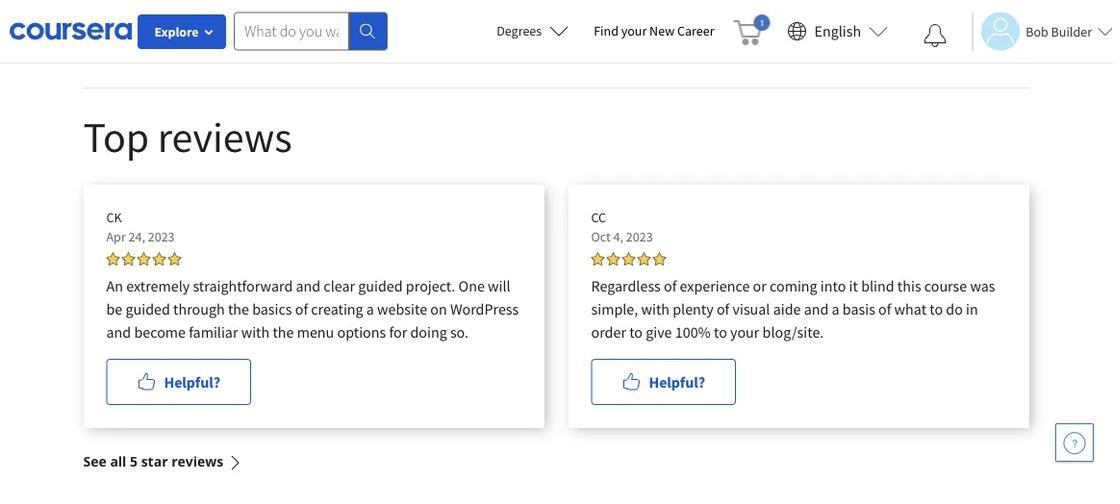 Task type: vqa. For each thing, say whether or not it's contained in the screenshot.
NETWORK
no



Task type: locate. For each thing, give the bounding box(es) containing it.
easy
[[734, 42, 762, 61]]

1 vertical spatial the
[[228, 299, 249, 318]]

the for modify
[[998, 18, 1018, 37]]

0 vertical spatial add
[[230, 18, 254, 37]]

1 horizontal spatial the
[[273, 322, 294, 342]]

1 horizontal spatial 2023
[[626, 228, 653, 245]]

1 horizontal spatial this
[[897, 276, 921, 295]]

modify
[[951, 18, 994, 37]]

2 2023 from the left
[[626, 228, 653, 245]]

1 helpful? button from the left
[[106, 359, 251, 405]]

helpful? button down become
[[106, 359, 251, 405]]

1 filled star image from the left
[[152, 252, 166, 266]]

logo
[[337, 42, 364, 61]]

a up options
[[366, 299, 374, 318]]

2023 inside the cc oct 4, 2023
[[626, 228, 653, 245]]

explore
[[154, 23, 199, 40]]

1 helpful? from the left
[[164, 372, 220, 392]]

0 horizontal spatial your
[[311, 18, 340, 37]]

wordpress down new
[[629, 42, 698, 61]]

with
[[641, 299, 670, 318], [241, 322, 270, 342]]

0 horizontal spatial will
[[488, 276, 511, 295]]

project,
[[607, 18, 654, 37]]

0 vertical spatial will
[[684, 18, 705, 37]]

1 2023 from the left
[[148, 228, 175, 245]]

1 vertical spatial or
[[753, 276, 767, 295]]

color
[[235, 42, 267, 61]]

3 filled star image from the left
[[137, 252, 151, 266]]

and down into
[[804, 299, 829, 318]]

create up free
[[775, 18, 814, 37]]

website,
[[828, 18, 880, 37]]

provi
[[909, 42, 941, 61]]

2023 for extremely
[[148, 228, 175, 245]]

doing
[[410, 322, 447, 342]]

1 horizontal spatial helpful? button
[[591, 359, 736, 405]]

1 vertical spatial platform
[[822, 42, 876, 61]]

guided
[[358, 276, 403, 295], [126, 299, 170, 318]]

and
[[923, 18, 947, 37], [507, 42, 531, 61], [766, 42, 790, 61], [296, 276, 321, 295], [804, 299, 829, 318], [106, 322, 131, 342]]

1 vertical spatial with
[[241, 322, 270, 342]]

1 horizontal spatial will
[[684, 18, 705, 37]]

0 horizontal spatial this
[[581, 18, 603, 37]]

your right find
[[621, 22, 647, 39]]

0 horizontal spatial helpful?
[[164, 372, 220, 392]]

your inside online platform and/or add value to your business marketing. after completing this project, you will be able to create a website, select and modify the main features such as a color scheme, a logo or a menu, add pages and create articles. wordpress is an easy and free platform that provi ... view all
[[311, 18, 340, 37]]

the up all
[[998, 18, 1018, 37]]

you
[[658, 18, 681, 37]]

platform
[[126, 18, 180, 37], [822, 42, 876, 61]]

select
[[884, 18, 920, 37]]

1 horizontal spatial be
[[709, 18, 724, 37]]

0 vertical spatial or
[[367, 42, 381, 61]]

will right you
[[684, 18, 705, 37]]

new
[[649, 22, 675, 39]]

1 vertical spatial add
[[439, 42, 463, 61]]

2 vertical spatial the
[[273, 322, 294, 342]]

1 horizontal spatial create
[[775, 18, 814, 37]]

familiar
[[189, 322, 238, 342]]

0 vertical spatial the
[[998, 18, 1018, 37]]

reviews right star at the bottom left of page
[[171, 452, 223, 470]]

see
[[83, 452, 107, 470]]

to left give
[[629, 322, 643, 342]]

pages
[[467, 42, 504, 61]]

1 vertical spatial guided
[[126, 299, 170, 318]]

guided up website
[[358, 276, 403, 295]]

experience
[[680, 276, 750, 295]]

wordpress down one
[[450, 299, 519, 318]]

0 horizontal spatial helpful? button
[[106, 359, 251, 405]]

builder
[[1051, 23, 1092, 40]]

0 horizontal spatial 2023
[[148, 228, 175, 245]]

5 filled star image from the left
[[653, 252, 666, 266]]

regardless
[[591, 276, 661, 295]]

of down experience
[[717, 299, 730, 318]]

reviews
[[158, 110, 292, 163], [171, 452, 223, 470]]

0 horizontal spatial wordpress
[[450, 299, 519, 318]]

0 horizontal spatial or
[[367, 42, 381, 61]]

platform up features
[[126, 18, 180, 37]]

regardless of experience or coming into it blind this course was simple, with plenty of visual aide and a basis of what to do in order to give 100% to your blog/site.
[[591, 276, 995, 342]]

your up logo
[[311, 18, 340, 37]]

bob builder
[[1026, 23, 1092, 40]]

this up articles.
[[581, 18, 603, 37]]

1 vertical spatial create
[[535, 42, 574, 61]]

0 vertical spatial create
[[775, 18, 814, 37]]

course
[[924, 276, 967, 295]]

reviews down as
[[158, 110, 292, 163]]

helpful? button for simple,
[[591, 359, 736, 405]]

2 horizontal spatial your
[[730, 322, 759, 342]]

0 vertical spatial this
[[581, 18, 603, 37]]

1 horizontal spatial guided
[[358, 276, 403, 295]]

2 helpful? button from the left
[[591, 359, 736, 405]]

to
[[294, 18, 307, 37], [758, 18, 771, 37], [930, 299, 943, 318], [629, 322, 643, 342], [714, 322, 727, 342]]

bob
[[1026, 23, 1048, 40]]

or right logo
[[367, 42, 381, 61]]

will right one
[[488, 276, 511, 295]]

clear
[[324, 276, 355, 295]]

this inside regardless of experience or coming into it blind this course was simple, with plenty of visual aide and a basis of what to do in order to give 100% to your blog/site.
[[897, 276, 921, 295]]

a right as
[[224, 42, 232, 61]]

2023 inside ck apr 24, 2023
[[148, 228, 175, 245]]

the for with
[[273, 322, 294, 342]]

What do you want to learn? text field
[[234, 12, 349, 51]]

be inside online platform and/or add value to your business marketing. after completing this project, you will be able to create a website, select and modify the main features such as a color scheme, a logo or a menu, add pages and create articles. wordpress is an easy and free platform that provi ... view all
[[709, 18, 724, 37]]

helpful? for the
[[164, 372, 220, 392]]

extremely
[[126, 276, 190, 295]]

1 vertical spatial reviews
[[171, 452, 223, 470]]

add up color
[[230, 18, 254, 37]]

career
[[677, 22, 714, 39]]

with up give
[[641, 299, 670, 318]]

scheme,
[[270, 42, 322, 61]]

and inside regardless of experience or coming into it blind this course was simple, with plenty of visual aide and a basis of what to do in order to give 100% to your blog/site.
[[804, 299, 829, 318]]

find your new career link
[[584, 19, 724, 43]]

marketing.
[[402, 18, 469, 37]]

2 filled star image from the left
[[591, 252, 605, 266]]

helpful? down 100%
[[649, 372, 705, 392]]

ck
[[106, 209, 122, 226]]

wordpress inside online platform and/or add value to your business marketing. after completing this project, you will be able to create a website, select and modify the main features such as a color scheme, a logo or a menu, add pages and create articles. wordpress is an easy and free platform that provi ... view all
[[629, 42, 698, 61]]

a inside regardless of experience or coming into it blind this course was simple, with plenty of visual aide and a basis of what to do in order to give 100% to your blog/site.
[[832, 299, 840, 318]]

the down straightforward
[[228, 299, 249, 318]]

or inside online platform and/or add value to your business marketing. after completing this project, you will be able to create a website, select and modify the main features such as a color scheme, a logo or a menu, add pages and create articles. wordpress is an easy and free platform that provi ... view all
[[367, 42, 381, 61]]

create
[[775, 18, 814, 37], [535, 42, 574, 61]]

24,
[[128, 228, 145, 245]]

1 vertical spatial wordpress
[[450, 299, 519, 318]]

your down visual
[[730, 322, 759, 342]]

a down into
[[832, 299, 840, 318]]

0 horizontal spatial be
[[106, 299, 122, 318]]

be down "an"
[[106, 299, 122, 318]]

simple,
[[591, 299, 638, 318]]

be inside an extremely straightforward and clear guided project. one will be guided through the basics of creating a website on wordpress and become familiar with the menu options for doing so.
[[106, 299, 122, 318]]

None search field
[[234, 12, 388, 51]]

helpful? down familiar
[[164, 372, 220, 392]]

1 horizontal spatial or
[[753, 276, 767, 295]]

with inside regardless of experience or coming into it blind this course was simple, with plenty of visual aide and a basis of what to do in order to give 100% to your blog/site.
[[641, 299, 670, 318]]

1 horizontal spatial with
[[641, 299, 670, 318]]

this
[[581, 18, 603, 37], [897, 276, 921, 295]]

add down marketing.
[[439, 42, 463, 61]]

on
[[430, 299, 447, 318]]

online platform and/or add value to your business marketing. after completing this project, you will be able to create a website, select and modify the main features such as a color scheme, a logo or a menu, add pages and create articles. wordpress is an easy and free platform that provi ... view all
[[83, 18, 1028, 61]]

5 filled star image from the left
[[637, 252, 651, 266]]

and left the clear
[[296, 276, 321, 295]]

coursera image
[[10, 16, 132, 46]]

the inside online platform and/or add value to your business marketing. after completing this project, you will be able to create a website, select and modify the main features such as a color scheme, a logo or a menu, add pages and create articles. wordpress is an easy and free platform that provi ... view all
[[998, 18, 1018, 37]]

helpful? for with
[[649, 372, 705, 392]]

options
[[337, 322, 386, 342]]

or up visual
[[753, 276, 767, 295]]

helpful? button
[[106, 359, 251, 405], [591, 359, 736, 405]]

with down basics at the bottom
[[241, 322, 270, 342]]

100%
[[675, 322, 711, 342]]

aide
[[773, 299, 801, 318]]

visual
[[733, 299, 770, 318]]

2 helpful? from the left
[[649, 372, 705, 392]]

1 vertical spatial this
[[897, 276, 921, 295]]

1 vertical spatial will
[[488, 276, 511, 295]]

0 vertical spatial wordpress
[[629, 42, 698, 61]]

filled star image
[[106, 252, 120, 266], [122, 252, 135, 266], [137, 252, 151, 266], [168, 252, 181, 266], [637, 252, 651, 266]]

1 vertical spatial be
[[106, 299, 122, 318]]

helpful? button down give
[[591, 359, 736, 405]]

1 horizontal spatial platform
[[822, 42, 876, 61]]

the down basics at the bottom
[[273, 322, 294, 342]]

2023 right 24,
[[148, 228, 175, 245]]

2023 right the 4,
[[626, 228, 653, 245]]

be
[[709, 18, 724, 37], [106, 299, 122, 318]]

0 horizontal spatial platform
[[126, 18, 180, 37]]

0 vertical spatial be
[[709, 18, 724, 37]]

and down degrees
[[507, 42, 531, 61]]

a
[[817, 18, 825, 37], [224, 42, 232, 61], [326, 42, 333, 61], [385, 42, 392, 61], [366, 299, 374, 318], [832, 299, 840, 318]]

your
[[311, 18, 340, 37], [621, 22, 647, 39], [730, 322, 759, 342]]

of up menu
[[295, 299, 308, 318]]

0 horizontal spatial create
[[535, 42, 574, 61]]

1 horizontal spatial add
[[439, 42, 463, 61]]

and/or
[[184, 18, 226, 37]]

articles.
[[577, 42, 626, 61]]

platform down english
[[822, 42, 876, 61]]

top reviews
[[83, 110, 292, 163]]

be left able
[[709, 18, 724, 37]]

2023
[[148, 228, 175, 245], [626, 228, 653, 245]]

3 filled star image from the left
[[607, 252, 620, 266]]

this up what
[[897, 276, 921, 295]]

filled star image
[[152, 252, 166, 266], [591, 252, 605, 266], [607, 252, 620, 266], [622, 252, 635, 266], [653, 252, 666, 266]]

0 vertical spatial with
[[641, 299, 670, 318]]

or
[[367, 42, 381, 61], [753, 276, 767, 295]]

see all 5 star reviews
[[83, 452, 223, 470]]

1 horizontal spatial wordpress
[[629, 42, 698, 61]]

1 horizontal spatial helpful?
[[649, 372, 705, 392]]

will
[[684, 18, 705, 37], [488, 276, 511, 295]]

guided down extremely at the left bottom of page
[[126, 299, 170, 318]]

degrees button
[[481, 10, 584, 52]]

straightforward
[[193, 276, 293, 295]]

0 horizontal spatial with
[[241, 322, 270, 342]]

create down completing
[[535, 42, 574, 61]]

do
[[946, 299, 963, 318]]

2 horizontal spatial the
[[998, 18, 1018, 37]]



Task type: describe. For each thing, give the bounding box(es) containing it.
show notifications image
[[924, 24, 947, 47]]

0 horizontal spatial add
[[230, 18, 254, 37]]

helpful? button for through
[[106, 359, 251, 405]]

in
[[966, 299, 978, 318]]

website
[[377, 299, 427, 318]]

...
[[941, 42, 953, 61]]

5
[[130, 452, 138, 470]]

basics
[[252, 299, 292, 318]]

all
[[1000, 40, 1028, 61]]

view all button
[[956, 38, 1029, 64]]

creating
[[311, 299, 363, 318]]

a left the menu,
[[385, 42, 392, 61]]

of down blind
[[878, 299, 891, 318]]

it
[[849, 276, 858, 295]]

this inside online platform and/or add value to your business marketing. after completing this project, you will be able to create a website, select and modify the main features such as a color scheme, a logo or a menu, add pages and create articles. wordpress is an easy and free platform that provi ... view all
[[581, 18, 603, 37]]

is
[[701, 42, 711, 61]]

able
[[728, 18, 755, 37]]

to right 100%
[[714, 322, 727, 342]]

project.
[[406, 276, 455, 295]]

2023 for of
[[626, 228, 653, 245]]

become
[[134, 322, 186, 342]]

an
[[715, 42, 730, 61]]

of inside an extremely straightforward and clear guided project. one will be guided through the basics of creating a website on wordpress and become familiar with the menu options for doing so.
[[295, 299, 308, 318]]

1 filled star image from the left
[[106, 252, 120, 266]]

a inside an extremely straightforward and clear guided project. one will be guided through the basics of creating a website on wordpress and become familiar with the menu options for doing so.
[[366, 299, 374, 318]]

will inside an extremely straightforward and clear guided project. one will be guided through the basics of creating a website on wordpress and become familiar with the menu options for doing so.
[[488, 276, 511, 295]]

and left become
[[106, 322, 131, 342]]

that
[[880, 42, 905, 61]]

what
[[894, 299, 927, 318]]

and left free
[[766, 42, 790, 61]]

through
[[173, 299, 225, 318]]

for
[[389, 322, 407, 342]]

an
[[106, 276, 123, 295]]

star
[[141, 452, 168, 470]]

blind
[[861, 276, 894, 295]]

and up provi
[[923, 18, 947, 37]]

with inside an extremely straightforward and clear guided project. one will be guided through the basics of creating a website on wordpress and become familiar with the menu options for doing so.
[[241, 322, 270, 342]]

find your new career
[[594, 22, 714, 39]]

coming
[[770, 276, 817, 295]]

to up scheme,
[[294, 18, 307, 37]]

4,
[[613, 228, 623, 245]]

such
[[174, 42, 203, 61]]

0 vertical spatial reviews
[[158, 110, 292, 163]]

into
[[821, 276, 846, 295]]

an extremely straightforward and clear guided project. one will be guided through the basics of creating a website on wordpress and become familiar with the menu options for doing so.
[[106, 276, 519, 342]]

0 vertical spatial platform
[[126, 18, 180, 37]]

after
[[473, 18, 503, 37]]

basis
[[843, 299, 875, 318]]

degrees
[[497, 22, 542, 39]]

will inside online platform and/or add value to your business marketing. after completing this project, you will be able to create a website, select and modify the main features such as a color scheme, a logo or a menu, add pages and create articles. wordpress is an easy and free platform that provi ... view all
[[684, 18, 705, 37]]

help center image
[[1063, 431, 1086, 454]]

4 filled star image from the left
[[168, 252, 181, 266]]

value
[[257, 18, 291, 37]]

your inside regardless of experience or coming into it blind this course was simple, with plenty of visual aide and a basis of what to do in order to give 100% to your blog/site.
[[730, 322, 759, 342]]

oct
[[591, 228, 611, 245]]

top
[[83, 110, 149, 163]]

main
[[83, 42, 115, 61]]

online
[[83, 18, 122, 37]]

as
[[207, 42, 221, 61]]

explore button
[[138, 14, 226, 49]]

0 horizontal spatial the
[[228, 299, 249, 318]]

all
[[110, 452, 126, 470]]

english
[[814, 22, 861, 41]]

see all 5 star reviews button
[[83, 428, 243, 481]]

to left 'do'
[[930, 299, 943, 318]]

find
[[594, 22, 619, 39]]

to right able
[[758, 18, 771, 37]]

cc oct 4, 2023
[[591, 209, 653, 245]]

1 horizontal spatial your
[[621, 22, 647, 39]]

ck apr 24, 2023
[[106, 209, 175, 245]]

0 vertical spatial guided
[[358, 276, 403, 295]]

order
[[591, 322, 626, 342]]

so.
[[450, 322, 469, 342]]

0 horizontal spatial guided
[[126, 299, 170, 318]]

one
[[458, 276, 485, 295]]

bob builder button
[[972, 12, 1113, 51]]

shopping cart: 1 item image
[[734, 14, 770, 45]]

a left logo
[[326, 42, 333, 61]]

view
[[957, 40, 996, 61]]

free
[[793, 42, 818, 61]]

was
[[970, 276, 995, 295]]

a up free
[[817, 18, 825, 37]]

wordpress inside an extremely straightforward and clear guided project. one will be guided through the basics of creating a website on wordpress and become familiar with the menu options for doing so.
[[450, 299, 519, 318]]

menu
[[297, 322, 334, 342]]

menu,
[[396, 42, 436, 61]]

4 filled star image from the left
[[622, 252, 635, 266]]

give
[[646, 322, 672, 342]]

apr
[[106, 228, 126, 245]]

blog/site.
[[763, 322, 824, 342]]

of up plenty
[[664, 276, 677, 295]]

or inside regardless of experience or coming into it blind this course was simple, with plenty of visual aide and a basis of what to do in order to give 100% to your blog/site.
[[753, 276, 767, 295]]

reviews inside button
[[171, 452, 223, 470]]

cc
[[591, 209, 606, 226]]

english button
[[780, 0, 896, 63]]

plenty
[[673, 299, 714, 318]]

features
[[118, 42, 171, 61]]

2 filled star image from the left
[[122, 252, 135, 266]]



